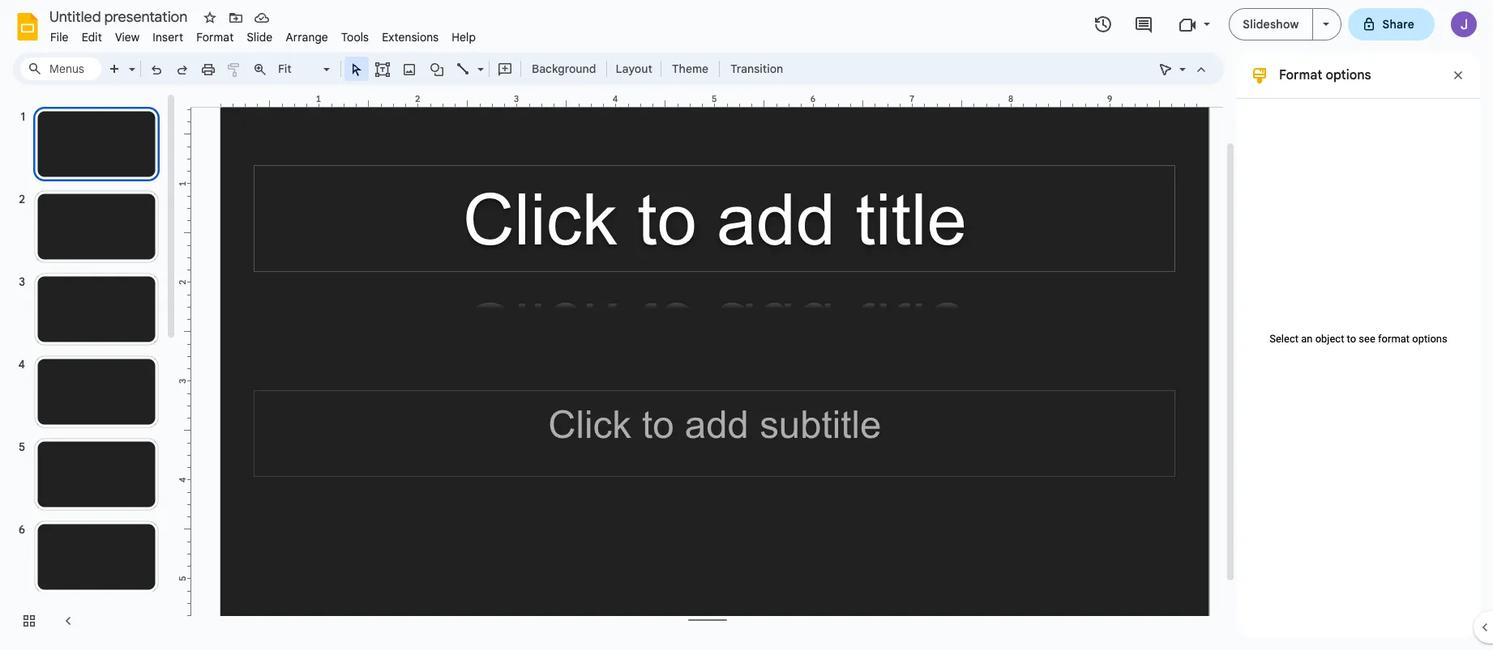 Task type: vqa. For each thing, say whether or not it's contained in the screenshot.
Arrange
yes



Task type: describe. For each thing, give the bounding box(es) containing it.
Rename text field
[[44, 6, 197, 26]]

help
[[452, 30, 476, 45]]

file menu item
[[44, 28, 75, 47]]

theme
[[672, 62, 709, 76]]

Menus field
[[20, 58, 101, 80]]

menu bar inside menu bar banner
[[44, 21, 482, 48]]

shape image
[[428, 58, 446, 80]]

format options application
[[0, 0, 1493, 651]]

extensions
[[382, 30, 439, 45]]

format options section
[[1237, 53, 1480, 638]]

slideshow
[[1243, 17, 1299, 32]]

background button
[[524, 57, 603, 81]]

layout button
[[611, 57, 657, 81]]

select
[[1270, 333, 1298, 345]]

theme button
[[665, 57, 716, 81]]

help menu item
[[445, 28, 482, 47]]

edit
[[82, 30, 102, 45]]

view menu item
[[109, 28, 146, 47]]

new slide with layout image
[[125, 58, 135, 64]]

see
[[1359, 333, 1375, 345]]

edit menu item
[[75, 28, 109, 47]]

object
[[1315, 333, 1344, 345]]

1 horizontal spatial options
[[1412, 333, 1447, 345]]

to
[[1347, 333, 1356, 345]]

share button
[[1348, 8, 1435, 41]]

tools menu item
[[335, 28, 375, 47]]

transition button
[[723, 57, 790, 81]]

select an object to see format options element
[[1261, 333, 1456, 345]]

format menu item
[[190, 28, 240, 47]]



Task type: locate. For each thing, give the bounding box(es) containing it.
0 horizontal spatial options
[[1326, 67, 1371, 83]]

Zoom text field
[[276, 58, 321, 80]]

background
[[532, 62, 596, 76]]

format
[[1378, 333, 1410, 345]]

presentation options image
[[1322, 23, 1329, 26]]

Zoom field
[[273, 58, 337, 81]]

0 horizontal spatial format
[[196, 30, 234, 45]]

arrange
[[286, 30, 328, 45]]

format for format options
[[1279, 67, 1322, 83]]

tools
[[341, 30, 369, 45]]

0 vertical spatial options
[[1326, 67, 1371, 83]]

layout
[[616, 62, 652, 76]]

options down presentation options icon
[[1326, 67, 1371, 83]]

insert menu item
[[146, 28, 190, 47]]

0 vertical spatial format
[[196, 30, 234, 45]]

navigation inside format options application
[[0, 92, 178, 651]]

format for format
[[196, 30, 234, 45]]

file
[[50, 30, 69, 45]]

Star checkbox
[[199, 6, 221, 29]]

select an object to see format options
[[1270, 333, 1447, 345]]

insert image image
[[400, 58, 419, 80]]

1 vertical spatial options
[[1412, 333, 1447, 345]]

format
[[196, 30, 234, 45], [1279, 67, 1322, 83]]

format inside "section"
[[1279, 67, 1322, 83]]

1 horizontal spatial format
[[1279, 67, 1322, 83]]

options right "format" at bottom
[[1412, 333, 1447, 345]]

arrange menu item
[[279, 28, 335, 47]]

menu bar banner
[[0, 0, 1493, 651]]

an
[[1301, 333, 1313, 345]]

menu bar
[[44, 21, 482, 48]]

view
[[115, 30, 140, 45]]

1 vertical spatial format
[[1279, 67, 1322, 83]]

slideshow button
[[1229, 8, 1313, 41]]

slide menu item
[[240, 28, 279, 47]]

format down star checkbox
[[196, 30, 234, 45]]

transition
[[730, 62, 783, 76]]

navigation
[[0, 92, 178, 651]]

share
[[1382, 17, 1414, 32]]

main toolbar
[[101, 57, 791, 81]]

extensions menu item
[[375, 28, 445, 47]]

format down slideshow
[[1279, 67, 1322, 83]]

format options
[[1279, 67, 1371, 83]]

format inside menu item
[[196, 30, 234, 45]]

slide
[[247, 30, 273, 45]]

menu bar containing file
[[44, 21, 482, 48]]

options
[[1326, 67, 1371, 83], [1412, 333, 1447, 345]]

mode and view toolbar
[[1153, 53, 1214, 85]]

insert
[[153, 30, 183, 45]]



